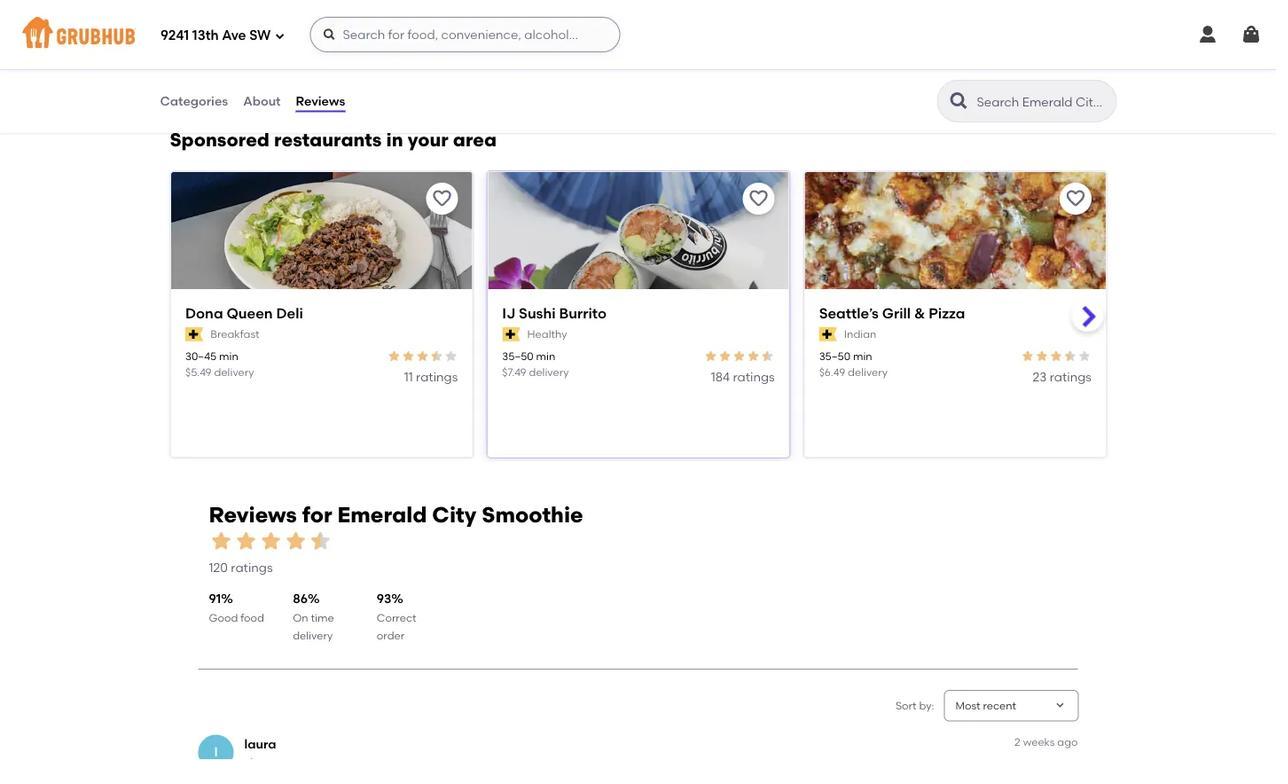 Task type: vqa. For each thing, say whether or not it's contained in the screenshot.
the bottom ordered
no



Task type: describe. For each thing, give the bounding box(es) containing it.
for
[[302, 501, 332, 527]]

deli
[[276, 304, 303, 322]]

sponsored restaurants in your area
[[170, 128, 497, 151]]

dona
[[185, 304, 223, 322]]

ratings for dona queen deli
[[416, 369, 457, 384]]

ave
[[222, 28, 246, 44]]

120
[[209, 560, 228, 575]]

9241
[[161, 28, 189, 44]]

categories
[[160, 93, 228, 109]]

184
[[711, 369, 730, 384]]

save this restaurant button for seattle's grill & pizza
[[1059, 183, 1091, 214]]

save this restaurant image for ij sushi burrito
[[748, 188, 769, 209]]

ago
[[1057, 736, 1078, 748]]

by:
[[919, 699, 934, 712]]

laura
[[244, 736, 276, 751]]

food
[[240, 611, 264, 624]]

grill
[[882, 304, 910, 322]]

order
[[377, 629, 405, 642]]

burrito
[[559, 304, 606, 322]]

dona queen deli
[[185, 304, 303, 322]]

dona queen deli link
[[185, 303, 457, 323]]

delivery for sushi
[[529, 366, 569, 378]]

sw
[[249, 28, 271, 44]]

smoothie
[[482, 501, 583, 527]]

$6.49
[[819, 366, 845, 378]]

seattle's grill & pizza logo image
[[805, 172, 1106, 321]]

11
[[404, 369, 413, 384]]

on
[[293, 611, 308, 624]]

ratings for seattle's grill & pizza
[[1049, 369, 1091, 384]]

Search Emerald City Smoothie search field
[[975, 93, 1111, 110]]

most
[[956, 699, 980, 712]]

subscription pass image for seattle's
[[819, 327, 837, 341]]

184 ratings
[[711, 369, 774, 384]]

$7.49
[[502, 366, 526, 378]]

sponsored
[[170, 128, 270, 151]]

in
[[386, 128, 403, 151]]

pizza
[[928, 304, 965, 322]]

sort
[[896, 699, 917, 712]]

save this restaurant button for dona queen deli
[[426, 183, 457, 214]]

recent
[[983, 699, 1017, 712]]

35–50 for seattle's
[[819, 350, 850, 363]]

seattle's grill & pizza link
[[819, 303, 1091, 323]]

about
[[243, 93, 281, 109]]

about button
[[242, 69, 282, 133]]

reviews button
[[295, 69, 346, 133]]

correct
[[377, 611, 416, 624]]

2 weeks ago
[[1015, 736, 1078, 748]]

save this restaurant image for dona queen deli
[[431, 188, 452, 209]]

reviews for reviews
[[296, 93, 345, 109]]

healthy
[[527, 328, 567, 340]]

ratings right 120
[[231, 560, 273, 575]]

reviews for reviews for emerald city smoothie
[[209, 501, 297, 527]]

delivery for grill
[[847, 366, 887, 378]]

search icon image
[[949, 90, 970, 112]]

dona queen deli logo image
[[171, 172, 472, 321]]

area
[[453, 128, 497, 151]]



Task type: locate. For each thing, give the bounding box(es) containing it.
weeks
[[1023, 736, 1055, 748]]

emerald
[[337, 501, 427, 527]]

2 horizontal spatial subscription pass image
[[819, 327, 837, 341]]

seattle's grill & pizza
[[819, 304, 965, 322]]

0 horizontal spatial 35–50
[[502, 350, 533, 363]]

delivery for queen
[[214, 366, 254, 378]]

min inside 35–50 min $7.49 delivery
[[536, 350, 555, 363]]

queen
[[226, 304, 272, 322]]

1 horizontal spatial save this restaurant image
[[748, 188, 769, 209]]

min for grill
[[853, 350, 872, 363]]

ratings right 184
[[733, 369, 774, 384]]

2 horizontal spatial save this restaurant button
[[1059, 183, 1091, 214]]

30–45
[[185, 350, 216, 363]]

svg image
[[1197, 24, 1219, 45], [1241, 24, 1262, 45], [322, 27, 337, 42], [274, 31, 285, 41]]

&
[[914, 304, 925, 322]]

subscription pass image for ij
[[502, 327, 520, 341]]

indian
[[844, 328, 876, 340]]

delivery down time
[[293, 629, 333, 642]]

ij sushi burrito logo image
[[488, 172, 789, 321]]

86 on time delivery
[[293, 591, 334, 642]]

save this restaurant button
[[426, 183, 457, 214], [742, 183, 774, 214], [1059, 183, 1091, 214]]

min for queen
[[219, 350, 238, 363]]

ratings for ij sushi burrito
[[733, 369, 774, 384]]

min inside 35–50 min $6.49 delivery
[[853, 350, 872, 363]]

reviews inside button
[[296, 93, 345, 109]]

86
[[293, 591, 308, 606]]

2 horizontal spatial min
[[853, 350, 872, 363]]

delivery right $5.49
[[214, 366, 254, 378]]

min down breakfast at left top
[[219, 350, 238, 363]]

reviews for emerald city smoothie
[[209, 501, 583, 527]]

ratings right 23
[[1049, 369, 1091, 384]]

restaurants
[[274, 128, 382, 151]]

1 save this restaurant button from the left
[[426, 183, 457, 214]]

min
[[219, 350, 238, 363], [536, 350, 555, 363], [853, 350, 872, 363]]

120 ratings
[[209, 560, 273, 575]]

0 horizontal spatial min
[[219, 350, 238, 363]]

1 save this restaurant image from the left
[[431, 188, 452, 209]]

3 save this restaurant image from the left
[[1065, 188, 1086, 209]]

delivery right $7.49
[[529, 366, 569, 378]]

0 horizontal spatial save this restaurant button
[[426, 183, 457, 214]]

1 vertical spatial reviews
[[209, 501, 297, 527]]

9241 13th ave sw
[[161, 28, 271, 44]]

0 vertical spatial reviews
[[296, 93, 345, 109]]

1 horizontal spatial min
[[536, 350, 555, 363]]

min down indian
[[853, 350, 872, 363]]

35–50 up $6.49
[[819, 350, 850, 363]]

save this restaurant image for seattle's grill & pizza
[[1065, 188, 1086, 209]]

subscription pass image
[[185, 327, 203, 341], [502, 327, 520, 341], [819, 327, 837, 341]]

l
[[214, 745, 218, 760]]

2 subscription pass image from the left
[[502, 327, 520, 341]]

city
[[432, 501, 477, 527]]

1 horizontal spatial save this restaurant button
[[742, 183, 774, 214]]

reviews
[[296, 93, 345, 109], [209, 501, 297, 527]]

categories button
[[159, 69, 229, 133]]

reviews up restaurants
[[296, 93, 345, 109]]

93
[[377, 591, 391, 606]]

35–50
[[502, 350, 533, 363], [819, 350, 850, 363]]

ij sushi burrito link
[[502, 303, 774, 323]]

30–45 min $5.49 delivery
[[185, 350, 254, 378]]

2 save this restaurant button from the left
[[742, 183, 774, 214]]

1 horizontal spatial subscription pass image
[[502, 327, 520, 341]]

93 correct order
[[377, 591, 416, 642]]

35–50 inside 35–50 min $7.49 delivery
[[502, 350, 533, 363]]

23
[[1032, 369, 1046, 384]]

3 save this restaurant button from the left
[[1059, 183, 1091, 214]]

23 ratings
[[1032, 369, 1091, 384]]

sort by:
[[896, 699, 934, 712]]

Sort by: field
[[956, 698, 1017, 713]]

ij sushi burrito
[[502, 304, 606, 322]]

$5.49
[[185, 366, 211, 378]]

delivery inside 35–50 min $7.49 delivery
[[529, 366, 569, 378]]

ratings right 11
[[416, 369, 457, 384]]

caret down icon image
[[1053, 699, 1067, 713]]

reviews up 120 ratings
[[209, 501, 297, 527]]

good
[[209, 611, 238, 624]]

time
[[311, 611, 334, 624]]

35–50 inside 35–50 min $6.49 delivery
[[819, 350, 850, 363]]

2 35–50 from the left
[[819, 350, 850, 363]]

2 horizontal spatial save this restaurant image
[[1065, 188, 1086, 209]]

sushi
[[518, 304, 555, 322]]

save this restaurant button for ij sushi burrito
[[742, 183, 774, 214]]

3 subscription pass image from the left
[[819, 327, 837, 341]]

1 horizontal spatial 35–50
[[819, 350, 850, 363]]

breakfast
[[210, 328, 259, 340]]

most recent
[[956, 699, 1017, 712]]

1 subscription pass image from the left
[[185, 327, 203, 341]]

35–50 min $6.49 delivery
[[819, 350, 887, 378]]

delivery
[[214, 366, 254, 378], [529, 366, 569, 378], [847, 366, 887, 378], [293, 629, 333, 642]]

2 min from the left
[[536, 350, 555, 363]]

delivery right $6.49
[[847, 366, 887, 378]]

1 35–50 from the left
[[502, 350, 533, 363]]

delivery inside "86 on time delivery"
[[293, 629, 333, 642]]

delivery inside 30–45 min $5.49 delivery
[[214, 366, 254, 378]]

delivery inside 35–50 min $6.49 delivery
[[847, 366, 887, 378]]

min inside 30–45 min $5.49 delivery
[[219, 350, 238, 363]]

subscription pass image down ij
[[502, 327, 520, 341]]

your
[[408, 128, 449, 151]]

subscription pass image down seattle's
[[819, 327, 837, 341]]

13th
[[192, 28, 219, 44]]

91 good food
[[209, 591, 264, 624]]

seattle's
[[819, 304, 878, 322]]

Search for food, convenience, alcohol... search field
[[310, 17, 620, 52]]

0 horizontal spatial save this restaurant image
[[431, 188, 452, 209]]

2 save this restaurant image from the left
[[748, 188, 769, 209]]

main navigation navigation
[[0, 0, 1276, 69]]

ratings
[[416, 369, 457, 384], [733, 369, 774, 384], [1049, 369, 1091, 384], [231, 560, 273, 575]]

ij
[[502, 304, 515, 322]]

min for sushi
[[536, 350, 555, 363]]

35–50 up $7.49
[[502, 350, 533, 363]]

1 min from the left
[[219, 350, 238, 363]]

35–50 min $7.49 delivery
[[502, 350, 569, 378]]

save this restaurant image
[[431, 188, 452, 209], [748, 188, 769, 209], [1065, 188, 1086, 209]]

star icon image
[[387, 349, 401, 363], [401, 349, 415, 363], [415, 349, 429, 363], [429, 349, 443, 363], [429, 349, 443, 363], [443, 349, 457, 363], [703, 349, 718, 363], [718, 349, 732, 363], [732, 349, 746, 363], [746, 349, 760, 363], [760, 349, 774, 363], [760, 349, 774, 363], [1020, 349, 1035, 363], [1035, 349, 1049, 363], [1049, 349, 1063, 363], [1063, 349, 1077, 363], [1063, 349, 1077, 363], [1077, 349, 1091, 363], [209, 529, 234, 554], [234, 529, 259, 554], [259, 529, 283, 554], [283, 529, 308, 554], [308, 529, 333, 554], [308, 529, 333, 554], [244, 756, 259, 760]]

subscription pass image up 30–45
[[185, 327, 203, 341]]

11 ratings
[[404, 369, 457, 384]]

subscription pass image for dona
[[185, 327, 203, 341]]

3 min from the left
[[853, 350, 872, 363]]

35–50 for ij
[[502, 350, 533, 363]]

0 horizontal spatial subscription pass image
[[185, 327, 203, 341]]

2
[[1015, 736, 1021, 748]]

min down healthy
[[536, 350, 555, 363]]

91
[[209, 591, 221, 606]]



